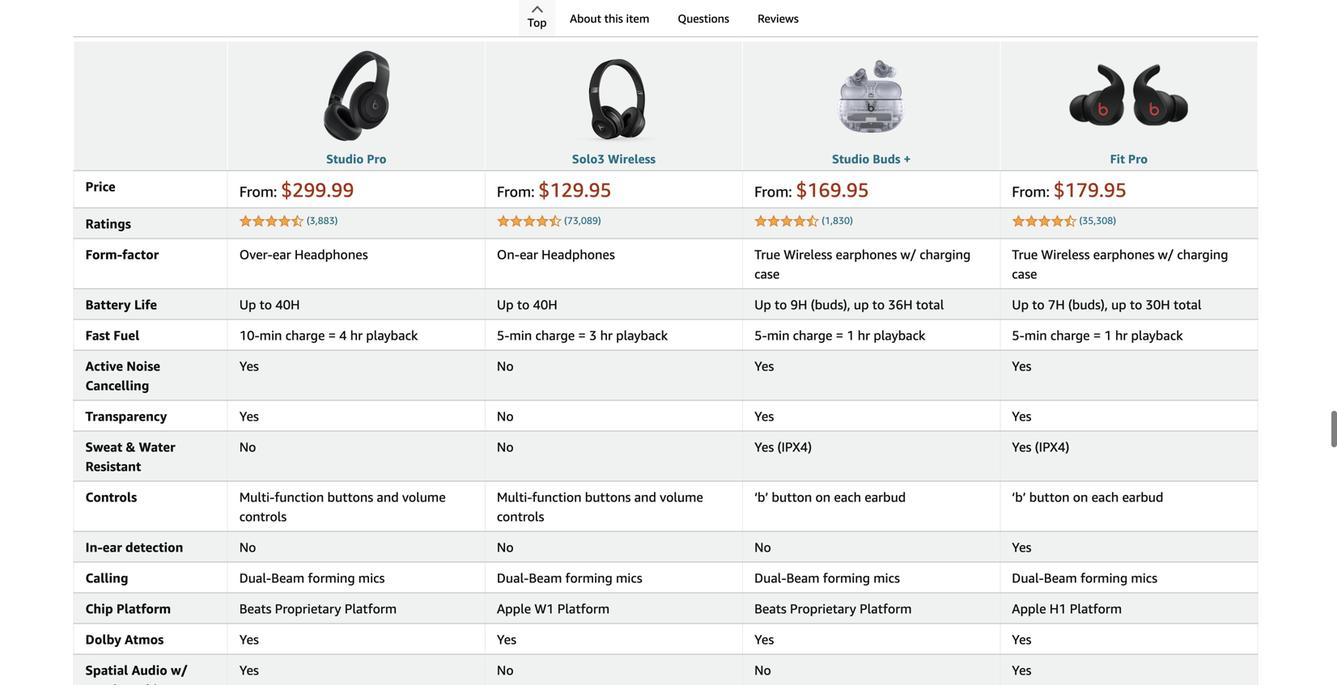Task type: describe. For each thing, give the bounding box(es) containing it.
battery life
[[85, 297, 157, 312]]

2 beats proprietary platform from the left
[[754, 601, 912, 617]]

1 hr from the left
[[350, 328, 363, 343]]

2 playback from the left
[[616, 328, 668, 343]]

3 charge from the left
[[793, 328, 832, 343]]

up for 36h
[[854, 297, 869, 312]]

$179.95
[[1054, 178, 1127, 202]]

(73,089) link
[[564, 215, 601, 226]]

4 up from the left
[[1012, 297, 1029, 312]]

2 hr from the left
[[600, 328, 613, 343]]

fit pro
[[1110, 152, 1148, 166]]

from: for $129.95
[[497, 183, 535, 200]]

2 (ipx4) from the left
[[1035, 440, 1070, 455]]

apple for apple w1 platform
[[497, 601, 531, 617]]

2 charge from the left
[[535, 328, 575, 343]]

2 and from the left
[[634, 490, 656, 505]]

2 beam from the left
[[529, 571, 562, 586]]

10-
[[239, 328, 260, 343]]

life
[[134, 297, 157, 312]]

1 (ipx4) from the left
[[777, 440, 812, 455]]

resistant
[[85, 459, 141, 474]]

price
[[85, 179, 115, 194]]

2 to from the left
[[517, 297, 530, 312]]

head
[[85, 682, 117, 686]]

1 multi- from the left
[[239, 490, 275, 505]]

h1
[[1050, 601, 1067, 617]]

top
[[528, 16, 547, 29]]

1 5-min charge = 1 hr playback from the left
[[754, 328, 926, 343]]

from: $179.95
[[1012, 178, 1127, 202]]

2 platform from the left
[[345, 601, 397, 617]]

over-
[[239, 247, 273, 262]]

1 beats proprietary platform from the left
[[239, 601, 397, 617]]

2 button from the left
[[1029, 490, 1070, 505]]

1 and from the left
[[377, 490, 399, 505]]

2 on from the left
[[1073, 490, 1088, 505]]

detection
[[125, 540, 183, 555]]

1 earbud from the left
[[865, 490, 906, 505]]

products
[[696, 8, 777, 32]]

atmos
[[125, 632, 164, 648]]

item
[[626, 12, 649, 25]]

36h
[[888, 297, 913, 312]]

form-
[[85, 247, 122, 262]]

spatial audio w/ head tracking
[[85, 663, 188, 686]]

1 = from the left
[[328, 328, 336, 343]]

studio for studio buds +
[[832, 152, 870, 166]]

fuel
[[113, 328, 139, 343]]

dolby
[[85, 632, 121, 648]]

3 hr from the left
[[858, 328, 870, 343]]

fast fuel
[[85, 328, 139, 343]]

chip
[[85, 601, 113, 617]]

5 platform from the left
[[1070, 601, 1122, 617]]

0 horizontal spatial wireless
[[608, 152, 656, 166]]

fit pro link
[[1110, 152, 1148, 166]]

4 dual-beam forming mics from the left
[[1012, 571, 1158, 586]]

reviews
[[758, 12, 799, 25]]

transparency
[[85, 409, 167, 424]]

(35,308) link
[[1079, 215, 1116, 226]]

1 button from the left
[[772, 490, 812, 505]]

apple for apple h1 platform
[[1012, 601, 1046, 617]]

3 min from the left
[[767, 328, 790, 343]]

1 controls from the left
[[239, 509, 287, 524]]

2 buttons from the left
[[585, 490, 631, 505]]

headphones for on-ear headphones
[[542, 247, 615, 262]]

dolby atmos
[[85, 632, 164, 648]]

sweat & water resistant
[[85, 440, 175, 474]]

3 to from the left
[[775, 297, 787, 312]]

questions
[[678, 12, 729, 25]]

up to 9h (buds), up to 36h  total
[[754, 297, 944, 312]]

3 up from the left
[[754, 297, 771, 312]]

up for 30h
[[1111, 297, 1127, 312]]

active noise cancelling
[[85, 359, 160, 393]]

3 5- from the left
[[1012, 328, 1025, 343]]

1 up from the left
[[239, 297, 256, 312]]

tracking
[[120, 682, 173, 686]]

1 multi-function buttons and volume controls from the left
[[239, 490, 446, 524]]

controls
[[85, 490, 137, 505]]

+
[[904, 152, 911, 166]]

3 playback from the left
[[874, 328, 926, 343]]

about this item
[[570, 12, 649, 25]]

cancelling
[[85, 378, 149, 393]]

noise
[[126, 359, 160, 374]]

1 to from the left
[[260, 297, 272, 312]]

studio pro link
[[326, 152, 386, 166]]

30h
[[1146, 297, 1170, 312]]

2 mics from the left
[[616, 571, 642, 586]]

buds
[[873, 152, 901, 166]]

compare
[[554, 8, 637, 32]]

factor
[[122, 247, 159, 262]]

pro for studio pro
[[367, 152, 386, 166]]

2 earbud from the left
[[1122, 490, 1164, 505]]

fast
[[85, 328, 110, 343]]

1 1 from the left
[[847, 328, 854, 343]]

2 dual-beam forming mics from the left
[[497, 571, 642, 586]]

3 mics from the left
[[874, 571, 900, 586]]

3 dual-beam forming mics from the left
[[754, 571, 900, 586]]

2 proprietary from the left
[[790, 601, 856, 617]]

from: $169.95
[[754, 178, 869, 202]]

4 min from the left
[[1025, 328, 1047, 343]]

&
[[126, 440, 135, 455]]

1 up to 40h from the left
[[239, 297, 300, 312]]

2 earphones from the left
[[1093, 247, 1155, 262]]

(1,830) link
[[822, 215, 853, 226]]

compare beats products
[[554, 8, 777, 32]]

6 to from the left
[[1130, 297, 1142, 312]]

2 up from the left
[[497, 297, 514, 312]]

studio for studio pro
[[326, 152, 364, 166]]

4 = from the left
[[1093, 328, 1101, 343]]

1 mics from the left
[[358, 571, 385, 586]]

solo3 wireless
[[572, 152, 656, 166]]

3 platform from the left
[[558, 601, 610, 617]]

1 'b' button on each earbud from the left
[[754, 490, 906, 505]]

this
[[604, 12, 623, 25]]

4 platform from the left
[[860, 601, 912, 617]]

(1,830)
[[822, 215, 853, 226]]

total for up to 9h (buds), up to 36h  total
[[916, 297, 944, 312]]

5-min charge = 3 hr playback
[[497, 328, 668, 343]]

1 forming from the left
[[308, 571, 355, 586]]

about
[[570, 12, 601, 25]]

on-
[[497, 247, 520, 262]]

from: $129.95
[[497, 178, 612, 202]]

apple w1 platform
[[497, 601, 610, 617]]

$169.95
[[796, 178, 869, 202]]

1 horizontal spatial beats
[[642, 8, 691, 32]]

(buds), for 9h
[[811, 297, 850, 312]]

spatial
[[85, 663, 128, 678]]

1 case from the left
[[754, 266, 780, 282]]

(3,883) link
[[307, 215, 338, 226]]

2 volume from the left
[[660, 490, 703, 505]]

w1
[[534, 601, 554, 617]]

4 forming from the left
[[1081, 571, 1128, 586]]

4 mics from the left
[[1131, 571, 1158, 586]]

2 yes (ipx4) from the left
[[1012, 440, 1070, 455]]

total for up to 7h (buds), up to 30h  total
[[1174, 297, 1202, 312]]

studio buds + link
[[832, 152, 911, 166]]

4 hr from the left
[[1115, 328, 1128, 343]]



Task type: locate. For each thing, give the bounding box(es) containing it.
1 horizontal spatial 40h
[[533, 297, 557, 312]]

from:
[[239, 183, 277, 200], [497, 183, 535, 200], [754, 183, 792, 200], [1012, 183, 1050, 200]]

charge down 7h
[[1051, 328, 1090, 343]]

2 true from the left
[[1012, 247, 1038, 262]]

1 horizontal spatial studio
[[832, 152, 870, 166]]

to left the "36h" at the top right of page
[[872, 297, 885, 312]]

1 horizontal spatial multi-function buttons and volume controls
[[497, 490, 703, 524]]

in-
[[85, 540, 103, 555]]

from: inside from: $299.99
[[239, 183, 277, 200]]

up down on-
[[497, 297, 514, 312]]

1 min from the left
[[260, 328, 282, 343]]

ear down from: $129.95
[[520, 247, 538, 262]]

2 horizontal spatial ear
[[520, 247, 538, 262]]

$299.99
[[281, 178, 354, 202]]

3 from: from the left
[[754, 183, 792, 200]]

headphones down the "(3,883)"
[[295, 247, 368, 262]]

1 on from the left
[[816, 490, 831, 505]]

0 horizontal spatial multi-function buttons and volume controls
[[239, 490, 446, 524]]

0 horizontal spatial charging
[[920, 247, 971, 262]]

2 headphones from the left
[[542, 247, 615, 262]]

1 horizontal spatial function
[[532, 490, 582, 505]]

1 apple from the left
[[497, 601, 531, 617]]

charging
[[920, 247, 971, 262], [1177, 247, 1228, 262]]

1 dual-beam forming mics from the left
[[239, 571, 385, 586]]

2 controls from the left
[[497, 509, 544, 524]]

0 horizontal spatial 40h
[[275, 297, 300, 312]]

1 from: from the left
[[239, 183, 277, 200]]

2 up from the left
[[1111, 297, 1127, 312]]

0 horizontal spatial beats
[[239, 601, 272, 617]]

hr right 3
[[600, 328, 613, 343]]

min left 3
[[510, 328, 532, 343]]

wireless right solo3
[[608, 152, 656, 166]]

1 40h from the left
[[275, 297, 300, 312]]

apple left w1
[[497, 601, 531, 617]]

0 horizontal spatial multi-
[[239, 490, 275, 505]]

2 40h from the left
[[533, 297, 557, 312]]

5-
[[497, 328, 510, 343], [754, 328, 767, 343], [1012, 328, 1025, 343]]

beats
[[642, 8, 691, 32], [239, 601, 272, 617], [754, 601, 787, 617]]

true wireless earphones w/ charging case up up to 7h (buds), up to 30h  total
[[1012, 247, 1228, 282]]

1 total from the left
[[916, 297, 944, 312]]

true down from: $169.95
[[754, 247, 780, 262]]

pro for fit pro
[[1128, 152, 1148, 166]]

0 horizontal spatial earphones
[[836, 247, 897, 262]]

chip platform
[[85, 601, 171, 617]]

to left 9h
[[775, 297, 787, 312]]

1 horizontal spatial apple
[[1012, 601, 1046, 617]]

audio
[[132, 663, 167, 678]]

yes
[[239, 359, 259, 374], [754, 359, 774, 374], [1012, 359, 1032, 374], [239, 409, 259, 424], [754, 409, 774, 424], [1012, 409, 1032, 424], [754, 440, 774, 455], [1012, 440, 1032, 455], [1012, 540, 1032, 555], [239, 632, 259, 648], [497, 632, 516, 648], [754, 632, 774, 648], [1012, 632, 1032, 648], [239, 663, 259, 678], [1012, 663, 1032, 678]]

yes (ipx4)
[[754, 440, 812, 455], [1012, 440, 1070, 455]]

1 horizontal spatial 'b' button on each earbud
[[1012, 490, 1164, 505]]

40h
[[275, 297, 300, 312], [533, 297, 557, 312]]

40h up 5-min charge = 3 hr playback
[[533, 297, 557, 312]]

pro right fit at the right of the page
[[1128, 152, 1148, 166]]

2 horizontal spatial w/
[[1158, 247, 1174, 262]]

controls
[[239, 509, 287, 524], [497, 509, 544, 524]]

w/ up the "36h" at the top right of page
[[900, 247, 916, 262]]

40h up 10-min charge = 4 hr playback at the left
[[275, 297, 300, 312]]

0 horizontal spatial up to 40h
[[239, 297, 300, 312]]

1 horizontal spatial buttons
[[585, 490, 631, 505]]

playback down the "36h" at the top right of page
[[874, 328, 926, 343]]

$129.95
[[539, 178, 612, 202]]

min down up to 9h (buds), up to 36h  total
[[767, 328, 790, 343]]

from: left $299.99
[[239, 183, 277, 200]]

2 pro from the left
[[1128, 152, 1148, 166]]

2 horizontal spatial 5-
[[1012, 328, 1025, 343]]

0 horizontal spatial yes (ipx4)
[[754, 440, 812, 455]]

2 forming from the left
[[565, 571, 613, 586]]

4 beam from the left
[[1044, 571, 1077, 586]]

1 horizontal spatial 1
[[1104, 328, 1112, 343]]

up
[[239, 297, 256, 312], [497, 297, 514, 312], [754, 297, 771, 312], [1012, 297, 1029, 312]]

playback down 30h at the top of the page
[[1131, 328, 1183, 343]]

2 true wireless earphones w/ charging case from the left
[[1012, 247, 1228, 282]]

to down on-
[[517, 297, 530, 312]]

0 horizontal spatial (ipx4)
[[777, 440, 812, 455]]

2 multi- from the left
[[497, 490, 532, 505]]

total right 30h at the top of the page
[[1174, 297, 1202, 312]]

from: left $179.95
[[1012, 183, 1050, 200]]

0 horizontal spatial each
[[834, 490, 861, 505]]

1 horizontal spatial controls
[[497, 509, 544, 524]]

(buds), right 9h
[[811, 297, 850, 312]]

0 horizontal spatial true wireless earphones w/ charging case
[[754, 247, 971, 282]]

1 horizontal spatial up
[[1111, 297, 1127, 312]]

playback right 4
[[366, 328, 418, 343]]

1 true from the left
[[754, 247, 780, 262]]

wireless down (35,308)
[[1041, 247, 1090, 262]]

studio pro image
[[308, 47, 405, 144]]

2 function from the left
[[532, 490, 582, 505]]

water
[[139, 440, 175, 455]]

form-factor
[[85, 247, 159, 262]]

0 horizontal spatial proprietary
[[275, 601, 341, 617]]

'b' button on each earbud
[[754, 490, 906, 505], [1012, 490, 1164, 505]]

up left the "36h" at the top right of page
[[854, 297, 869, 312]]

1 horizontal spatial true wireless earphones w/ charging case
[[1012, 247, 1228, 282]]

true wireless earphones w/ charging case up up to 9h (buds), up to 36h  total
[[754, 247, 971, 282]]

(buds), right 7h
[[1068, 297, 1108, 312]]

ear for over-
[[273, 247, 291, 262]]

0 horizontal spatial true
[[754, 247, 780, 262]]

case
[[754, 266, 780, 282], [1012, 266, 1037, 282]]

1 horizontal spatial wireless
[[784, 247, 832, 262]]

2 dual- from the left
[[497, 571, 529, 586]]

to up 10-
[[260, 297, 272, 312]]

2 'b' button on each earbud from the left
[[1012, 490, 1164, 505]]

wireless down (1,830) "link"
[[784, 247, 832, 262]]

from: inside from: $169.95
[[754, 183, 792, 200]]

1 5- from the left
[[497, 328, 510, 343]]

3 beam from the left
[[786, 571, 820, 586]]

1 each from the left
[[834, 490, 861, 505]]

studio buds + image
[[823, 47, 920, 144]]

hr right 4
[[350, 328, 363, 343]]

0 horizontal spatial apple
[[497, 601, 531, 617]]

from: for $299.99
[[239, 183, 277, 200]]

2 case from the left
[[1012, 266, 1037, 282]]

playback
[[366, 328, 418, 343], [616, 328, 668, 343], [874, 328, 926, 343], [1131, 328, 1183, 343]]

1 function from the left
[[275, 490, 324, 505]]

0 horizontal spatial 5-
[[497, 328, 510, 343]]

1 horizontal spatial proprietary
[[790, 601, 856, 617]]

solo3 wireless link
[[572, 152, 656, 166]]

fit pro image
[[1056, 47, 1202, 144]]

0 horizontal spatial headphones
[[295, 247, 368, 262]]

1 platform from the left
[[116, 601, 171, 617]]

0 horizontal spatial on
[[816, 490, 831, 505]]

1 horizontal spatial 'b'
[[1012, 490, 1026, 505]]

charge left 3
[[535, 328, 575, 343]]

0 horizontal spatial ear
[[103, 540, 122, 555]]

1 horizontal spatial each
[[1092, 490, 1119, 505]]

0 horizontal spatial volume
[[402, 490, 446, 505]]

up
[[854, 297, 869, 312], [1111, 297, 1127, 312]]

on-ear headphones
[[497, 247, 615, 262]]

studio buds +
[[832, 152, 911, 166]]

1 horizontal spatial button
[[1029, 490, 1070, 505]]

w/ right the audio
[[171, 663, 188, 678]]

fit
[[1110, 152, 1125, 166]]

1 charge from the left
[[285, 328, 325, 343]]

0 horizontal spatial total
[[916, 297, 944, 312]]

1 horizontal spatial yes (ipx4)
[[1012, 440, 1070, 455]]

from: left $169.95
[[754, 183, 792, 200]]

up left 9h
[[754, 297, 771, 312]]

2 charging from the left
[[1177, 247, 1228, 262]]

0 horizontal spatial w/
[[171, 663, 188, 678]]

volume
[[402, 490, 446, 505], [660, 490, 703, 505]]

1 horizontal spatial charging
[[1177, 247, 1228, 262]]

0 horizontal spatial 1
[[847, 328, 854, 343]]

1 horizontal spatial total
[[1174, 297, 1202, 312]]

battery
[[85, 297, 131, 312]]

pro
[[367, 152, 386, 166], [1128, 152, 1148, 166]]

hr down up to 7h (buds), up to 30h  total
[[1115, 328, 1128, 343]]

over-ear headphones
[[239, 247, 368, 262]]

(35,308)
[[1079, 215, 1116, 226]]

1 horizontal spatial earphones
[[1093, 247, 1155, 262]]

wireless
[[608, 152, 656, 166], [784, 247, 832, 262], [1041, 247, 1090, 262]]

to left 7h
[[1032, 297, 1045, 312]]

(buds), for 7h
[[1068, 297, 1108, 312]]

4 playback from the left
[[1131, 328, 1183, 343]]

headphones down (73,089) link
[[542, 247, 615, 262]]

w/ inside spatial audio w/ head tracking
[[171, 663, 188, 678]]

apple h1 platform
[[1012, 601, 1122, 617]]

1 horizontal spatial 5-min charge = 1 hr playback
[[1012, 328, 1183, 343]]

(73,089)
[[564, 215, 601, 226]]

1 horizontal spatial earbud
[[1122, 490, 1164, 505]]

2 'b' from the left
[[1012, 490, 1026, 505]]

5-min charge = 1 hr playback down up to 9h (buds), up to 36h  total
[[754, 328, 926, 343]]

and
[[377, 490, 399, 505], [634, 490, 656, 505]]

up left 7h
[[1012, 297, 1029, 312]]

in-ear detection
[[85, 540, 183, 555]]

1 horizontal spatial beats proprietary platform
[[754, 601, 912, 617]]

4 dual- from the left
[[1012, 571, 1044, 586]]

1 horizontal spatial case
[[1012, 266, 1037, 282]]

2 5- from the left
[[754, 328, 767, 343]]

true
[[754, 247, 780, 262], [1012, 247, 1038, 262]]

up to 40h up 10-
[[239, 297, 300, 312]]

= down up to 9h (buds), up to 36h  total
[[836, 328, 843, 343]]

earphones down (35,308)
[[1093, 247, 1155, 262]]

1 horizontal spatial up to 40h
[[497, 297, 557, 312]]

3 dual- from the left
[[754, 571, 786, 586]]

min down up to 7h (buds), up to 30h  total
[[1025, 328, 1047, 343]]

4 to from the left
[[872, 297, 885, 312]]

= down up to 7h (buds), up to 30h  total
[[1093, 328, 1101, 343]]

= left 3
[[578, 328, 586, 343]]

earbud
[[865, 490, 906, 505], [1122, 490, 1164, 505]]

true down the from: $179.95 at right top
[[1012, 247, 1038, 262]]

2 from: from the left
[[497, 183, 535, 200]]

(3,883)
[[307, 215, 338, 226]]

w/ up 30h at the top of the page
[[1158, 247, 1174, 262]]

1 horizontal spatial (buds),
[[1068, 297, 1108, 312]]

hr down up to 9h (buds), up to 36h  total
[[858, 328, 870, 343]]

5-min charge = 1 hr playback down up to 7h (buds), up to 30h  total
[[1012, 328, 1183, 343]]

1 horizontal spatial multi-
[[497, 490, 532, 505]]

from: inside the from: $179.95
[[1012, 183, 1050, 200]]

1 down up to 9h (buds), up to 36h  total
[[847, 328, 854, 343]]

multi-function buttons and volume controls
[[239, 490, 446, 524], [497, 490, 703, 524]]

0 horizontal spatial up
[[854, 297, 869, 312]]

1 horizontal spatial w/
[[900, 247, 916, 262]]

2 1 from the left
[[1104, 328, 1112, 343]]

=
[[328, 328, 336, 343], [578, 328, 586, 343], [836, 328, 843, 343], [1093, 328, 1101, 343]]

'b'
[[754, 490, 768, 505], [1012, 490, 1026, 505]]

charge
[[285, 328, 325, 343], [535, 328, 575, 343], [793, 328, 832, 343], [1051, 328, 1090, 343]]

1 buttons from the left
[[327, 490, 373, 505]]

4 charge from the left
[[1051, 328, 1090, 343]]

0 horizontal spatial buttons
[[327, 490, 373, 505]]

each
[[834, 490, 861, 505], [1092, 490, 1119, 505]]

1 true wireless earphones w/ charging case from the left
[[754, 247, 971, 282]]

1 horizontal spatial on
[[1073, 490, 1088, 505]]

2 studio from the left
[[832, 152, 870, 166]]

0 horizontal spatial function
[[275, 490, 324, 505]]

2 horizontal spatial beats
[[754, 601, 787, 617]]

min left 4
[[260, 328, 282, 343]]

headphones for over-ear headphones
[[295, 247, 368, 262]]

sweat
[[85, 440, 122, 455]]

2 5-min charge = 1 hr playback from the left
[[1012, 328, 1183, 343]]

1 horizontal spatial and
[[634, 490, 656, 505]]

ear
[[273, 247, 291, 262], [520, 247, 538, 262], [103, 540, 122, 555]]

5 to from the left
[[1032, 297, 1045, 312]]

0 horizontal spatial 5-min charge = 1 hr playback
[[754, 328, 926, 343]]

0 horizontal spatial pro
[[367, 152, 386, 166]]

button
[[772, 490, 812, 505], [1029, 490, 1070, 505]]

10-min charge = 4 hr playback
[[239, 328, 418, 343]]

no
[[497, 359, 514, 374], [497, 409, 514, 424], [239, 440, 256, 455], [497, 440, 514, 455], [239, 540, 256, 555], [497, 540, 514, 555], [754, 540, 771, 555], [497, 663, 514, 678], [754, 663, 771, 678]]

proprietary
[[275, 601, 341, 617], [790, 601, 856, 617]]

1 horizontal spatial ear
[[273, 247, 291, 262]]

beats proprietary platform
[[239, 601, 397, 617], [754, 601, 912, 617]]

earphones down the (1,830)
[[836, 247, 897, 262]]

charge down 9h
[[793, 328, 832, 343]]

up to 40h down on-
[[497, 297, 557, 312]]

2 each from the left
[[1092, 490, 1119, 505]]

1 volume from the left
[[402, 490, 446, 505]]

from: left $129.95
[[497, 183, 535, 200]]

active
[[85, 359, 123, 374]]

studio pro
[[326, 152, 386, 166]]

1 horizontal spatial 5-
[[754, 328, 767, 343]]

ear down from: $299.99
[[273, 247, 291, 262]]

mics
[[358, 571, 385, 586], [616, 571, 642, 586], [874, 571, 900, 586], [1131, 571, 1158, 586]]

on
[[816, 490, 831, 505], [1073, 490, 1088, 505]]

solo3
[[572, 152, 605, 166]]

1 down up to 7h (buds), up to 30h  total
[[1104, 328, 1112, 343]]

1 'b' from the left
[[754, 490, 768, 505]]

2 horizontal spatial wireless
[[1041, 247, 1090, 262]]

7h
[[1048, 297, 1065, 312]]

1 charging from the left
[[920, 247, 971, 262]]

1 dual- from the left
[[239, 571, 271, 586]]

1 horizontal spatial (ipx4)
[[1035, 440, 1070, 455]]

1 horizontal spatial volume
[[660, 490, 703, 505]]

to left 30h at the top of the page
[[1130, 297, 1142, 312]]

true wireless earphones w/ charging case
[[754, 247, 971, 282], [1012, 247, 1228, 282]]

1 earphones from the left
[[836, 247, 897, 262]]

1 playback from the left
[[366, 328, 418, 343]]

1 proprietary from the left
[[275, 601, 341, 617]]

min
[[260, 328, 282, 343], [510, 328, 532, 343], [767, 328, 790, 343], [1025, 328, 1047, 343]]

1 horizontal spatial true
[[1012, 247, 1038, 262]]

1 (buds), from the left
[[811, 297, 850, 312]]

0 horizontal spatial (buds),
[[811, 297, 850, 312]]

playback right 3
[[616, 328, 668, 343]]

4
[[339, 328, 347, 343]]

9h
[[791, 297, 807, 312]]

ear up 'calling'
[[103, 540, 122, 555]]

from: inside from: $129.95
[[497, 183, 535, 200]]

0 horizontal spatial case
[[754, 266, 780, 282]]

3 = from the left
[[836, 328, 843, 343]]

1 beam from the left
[[271, 571, 304, 586]]

ear for on-
[[520, 247, 538, 262]]

2 up to 40h from the left
[[497, 297, 557, 312]]

ear for in-
[[103, 540, 122, 555]]

0 horizontal spatial 'b' button on each earbud
[[754, 490, 906, 505]]

0 horizontal spatial controls
[[239, 509, 287, 524]]

1 horizontal spatial headphones
[[542, 247, 615, 262]]

up to 7h (buds), up to 30h  total
[[1012, 297, 1202, 312]]

= left 4
[[328, 328, 336, 343]]

charge left 4
[[285, 328, 325, 343]]

from: $299.99
[[239, 178, 354, 202]]

0 horizontal spatial beats proprietary platform
[[239, 601, 397, 617]]

1 horizontal spatial pro
[[1128, 152, 1148, 166]]

0 horizontal spatial 'b'
[[754, 490, 768, 505]]

3 forming from the left
[[823, 571, 870, 586]]

apple left h1
[[1012, 601, 1046, 617]]

0 horizontal spatial button
[[772, 490, 812, 505]]

3
[[589, 328, 597, 343]]

dual-beam forming mics
[[239, 571, 385, 586], [497, 571, 642, 586], [754, 571, 900, 586], [1012, 571, 1158, 586]]

up up 10-
[[239, 297, 256, 312]]

ratings
[[85, 216, 131, 231]]

from: for $169.95
[[754, 183, 792, 200]]

studio up $299.99
[[326, 152, 364, 166]]

(buds),
[[811, 297, 850, 312], [1068, 297, 1108, 312]]

0 horizontal spatial earbud
[[865, 490, 906, 505]]

1 studio from the left
[[326, 152, 364, 166]]

4 from: from the left
[[1012, 183, 1050, 200]]

studio up $169.95
[[832, 152, 870, 166]]

from: for $179.95
[[1012, 183, 1050, 200]]

up left 30h at the top of the page
[[1111, 297, 1127, 312]]

pro down studio pro image
[[367, 152, 386, 166]]

calling
[[85, 571, 128, 586]]

1 headphones from the left
[[295, 247, 368, 262]]

0 horizontal spatial studio
[[326, 152, 364, 166]]

platform
[[116, 601, 171, 617], [345, 601, 397, 617], [558, 601, 610, 617], [860, 601, 912, 617], [1070, 601, 1122, 617]]

solo3 wireless image
[[565, 47, 663, 144]]

0 horizontal spatial and
[[377, 490, 399, 505]]

2 multi-function buttons and volume controls from the left
[[497, 490, 703, 524]]

total right the "36h" at the top right of page
[[916, 297, 944, 312]]



Task type: vqa. For each thing, say whether or not it's contained in the screenshot.


